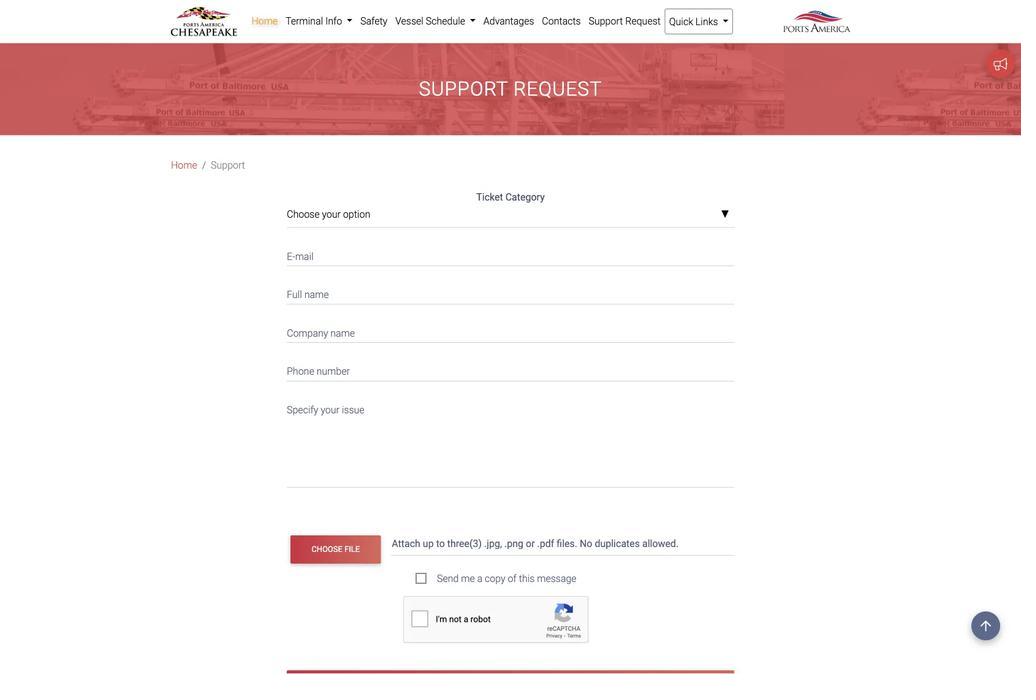 Task type: locate. For each thing, give the bounding box(es) containing it.
message
[[537, 573, 577, 584]]

1 vertical spatial request
[[514, 77, 603, 100]]

your left issue
[[321, 404, 340, 416]]

0 horizontal spatial request
[[514, 77, 603, 100]]

1 vertical spatial home link
[[171, 158, 197, 173]]

0 horizontal spatial name
[[305, 289, 329, 300]]

support
[[589, 15, 623, 27], [419, 77, 509, 100], [211, 159, 245, 171]]

2 vertical spatial support
[[211, 159, 245, 171]]

0 horizontal spatial home
[[171, 159, 197, 171]]

schedule
[[426, 15, 465, 27]]

1 vertical spatial your
[[321, 404, 340, 416]]

1 horizontal spatial support
[[419, 77, 509, 100]]

vessel schedule
[[396, 15, 468, 27]]

your for choose
[[322, 208, 341, 220]]

advantages
[[484, 15, 535, 27]]

support request link
[[585, 9, 665, 33]]

support request
[[589, 15, 661, 27], [419, 77, 603, 100]]

1 horizontal spatial name
[[331, 327, 355, 339]]

request
[[626, 15, 661, 27], [514, 77, 603, 100]]

go to top image
[[972, 611, 1001, 640]]

choose file
[[312, 545, 360, 554]]

1 vertical spatial home
[[171, 159, 197, 171]]

0 vertical spatial home link
[[248, 9, 282, 33]]

e-
[[287, 250, 295, 262]]

company name
[[287, 327, 355, 339]]

1 vertical spatial name
[[331, 327, 355, 339]]

0 vertical spatial choose
[[287, 208, 320, 220]]

option
[[343, 208, 371, 220]]

home link
[[248, 9, 282, 33], [171, 158, 197, 173]]

choose left file
[[312, 545, 343, 554]]

me
[[461, 573, 475, 584]]

vessel
[[396, 15, 424, 27]]

0 vertical spatial your
[[322, 208, 341, 220]]

contacts
[[542, 15, 581, 27]]

your for specify
[[321, 404, 340, 416]]

0 vertical spatial name
[[305, 289, 329, 300]]

Phone number text field
[[287, 358, 735, 381]]

info
[[326, 15, 342, 27]]

0 vertical spatial request
[[626, 15, 661, 27]]

name right the company
[[331, 327, 355, 339]]

a
[[478, 573, 483, 584]]

home
[[252, 15, 278, 27], [171, 159, 197, 171]]

issue
[[342, 404, 365, 416]]

send
[[437, 573, 459, 584]]

company
[[287, 327, 328, 339]]

quick
[[670, 16, 694, 27]]

e-mail
[[287, 250, 314, 262]]

copy
[[485, 573, 506, 584]]

1 vertical spatial choose
[[312, 545, 343, 554]]

your left option
[[322, 208, 341, 220]]

full name
[[287, 289, 329, 300]]

safety link
[[357, 9, 392, 33]]

choose up mail in the top left of the page
[[287, 208, 320, 220]]

0 vertical spatial support
[[589, 15, 623, 27]]

0 vertical spatial support request
[[589, 15, 661, 27]]

2 horizontal spatial support
[[589, 15, 623, 27]]

1 horizontal spatial request
[[626, 15, 661, 27]]

1 horizontal spatial home link
[[248, 9, 282, 33]]

quick links
[[670, 16, 721, 27]]

Specify your issue text field
[[287, 396, 735, 487]]

Company name text field
[[287, 319, 735, 343]]

name right full
[[305, 289, 329, 300]]

your
[[322, 208, 341, 220], [321, 404, 340, 416]]

choose your option
[[287, 208, 371, 220]]

1 horizontal spatial home
[[252, 15, 278, 27]]

1 vertical spatial support
[[419, 77, 509, 100]]

name
[[305, 289, 329, 300], [331, 327, 355, 339]]

mail
[[295, 250, 314, 262]]

specify your issue
[[287, 404, 365, 416]]

choose
[[287, 208, 320, 220], [312, 545, 343, 554]]



Task type: describe. For each thing, give the bounding box(es) containing it.
phone number
[[287, 366, 350, 377]]

terminal info link
[[282, 9, 357, 33]]

links
[[696, 16, 719, 27]]

send me a copy of this message
[[437, 573, 577, 584]]

Attach up to three(3) .jpg, .png or .pdf files. No duplicates allowed. text field
[[391, 532, 737, 556]]

file
[[345, 545, 360, 554]]

E-mail email field
[[287, 242, 735, 266]]

advantages link
[[480, 9, 538, 33]]

category
[[506, 191, 545, 203]]

Full name text field
[[287, 281, 735, 305]]

▼
[[721, 209, 730, 219]]

of
[[508, 573, 517, 584]]

ticket category
[[477, 191, 545, 203]]

this
[[519, 573, 535, 584]]

full
[[287, 289, 302, 300]]

terminal info
[[286, 15, 345, 27]]

safety
[[361, 15, 388, 27]]

ticket
[[477, 191, 503, 203]]

name for full name
[[305, 289, 329, 300]]

contacts link
[[538, 9, 585, 33]]

choose for choose your option
[[287, 208, 320, 220]]

terminal
[[286, 15, 323, 27]]

vessel schedule link
[[392, 9, 480, 33]]

support request inside support request link
[[589, 15, 661, 27]]

choose for choose file
[[312, 545, 343, 554]]

name for company name
[[331, 327, 355, 339]]

0 horizontal spatial support
[[211, 159, 245, 171]]

specify
[[287, 404, 319, 416]]

phone
[[287, 366, 314, 377]]

1 vertical spatial support request
[[419, 77, 603, 100]]

quick links link
[[665, 9, 733, 34]]

0 vertical spatial home
[[252, 15, 278, 27]]

0 horizontal spatial home link
[[171, 158, 197, 173]]

number
[[317, 366, 350, 377]]



Task type: vqa. For each thing, say whether or not it's contained in the screenshot.
OCTOBER
no



